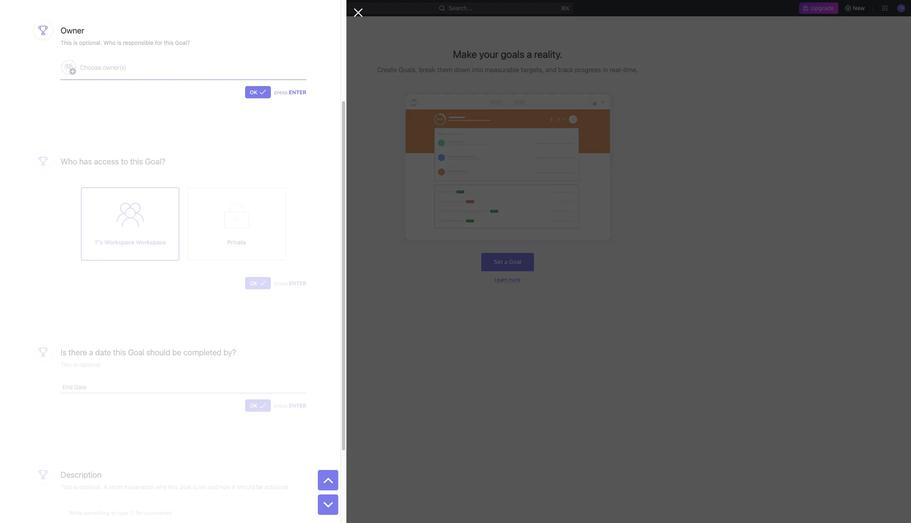 Task type: vqa. For each thing, say whether or not it's contained in the screenshot.
'5' to the right
no



Task type: locate. For each thing, give the bounding box(es) containing it.
1 vertical spatial enter
[[289, 280, 306, 287]]

this for goal
[[113, 348, 126, 357]]

ok button for is there a date this goal should be completed by?
[[245, 400, 271, 412]]

a right set
[[505, 259, 508, 266]]

2 ok from the top
[[250, 280, 258, 287]]

3 press from the top
[[274, 403, 288, 410]]

2 vertical spatial press
[[274, 403, 288, 410]]

tree
[[3, 170, 101, 280]]

0 vertical spatial goal?
[[175, 39, 190, 46]]

2 press enter from the top
[[274, 280, 306, 287]]

press enter
[[274, 89, 306, 96], [274, 280, 306, 287], [274, 403, 306, 410]]

2 horizontal spatial this
[[164, 39, 174, 46]]

1 press from the top
[[274, 89, 288, 96]]

a
[[527, 48, 532, 60], [505, 259, 508, 266], [89, 348, 93, 357]]

0 horizontal spatial a
[[89, 348, 93, 357]]

down
[[454, 66, 470, 74]]

goals,
[[399, 66, 417, 74]]

0 vertical spatial goal
[[509, 259, 522, 266]]

optional.
[[79, 39, 102, 46]]

upgrade link
[[799, 2, 838, 14]]

2 is from the left
[[117, 39, 121, 46]]

0 horizontal spatial goal?
[[145, 157, 165, 166]]

1 horizontal spatial who
[[104, 39, 116, 46]]

3 press enter from the top
[[274, 403, 306, 410]]

ok button
[[245, 86, 271, 98], [245, 277, 271, 290], [245, 400, 271, 412]]

2 press from the top
[[274, 280, 288, 287]]

new
[[853, 4, 865, 11]]

t's
[[94, 239, 103, 246]]

1 horizontal spatial workspace
[[136, 239, 166, 246]]

press for is there a date this goal should be completed by?
[[274, 403, 288, 410]]

1 horizontal spatial is
[[117, 39, 121, 46]]

a inside dialog
[[89, 348, 93, 357]]

upgrade
[[811, 4, 834, 11]]

0 vertical spatial this
[[164, 39, 174, 46]]

1 horizontal spatial a
[[505, 259, 508, 266]]

2 enter from the top
[[289, 280, 306, 287]]

1 vertical spatial a
[[505, 259, 508, 266]]

0 vertical spatial who
[[104, 39, 116, 46]]

0 vertical spatial press enter
[[274, 89, 306, 96]]

your
[[479, 48, 499, 60]]

0 horizontal spatial workspace
[[104, 239, 134, 246]]

should
[[146, 348, 170, 357]]

this right date
[[113, 348, 126, 357]]

ok for is there a date this goal should be completed by?
[[250, 403, 258, 410]]

2 vertical spatial a
[[89, 348, 93, 357]]

1 vertical spatial who
[[61, 157, 77, 166]]

measurable
[[485, 66, 519, 74]]

0 horizontal spatial this
[[113, 348, 126, 357]]

0 vertical spatial press
[[274, 89, 288, 96]]

goal? right for
[[175, 39, 190, 46]]

goals
[[501, 48, 525, 60]]

3 enter from the top
[[289, 403, 306, 410]]

a left date
[[89, 348, 93, 357]]

1 vertical spatial this
[[130, 157, 143, 166]]

2 vertical spatial press enter
[[274, 403, 306, 410]]

1 vertical spatial press
[[274, 280, 288, 287]]

0 horizontal spatial is
[[73, 39, 78, 46]]

set a goal
[[494, 259, 522, 266]]

is left the responsible
[[117, 39, 121, 46]]

2 vertical spatial ok button
[[245, 400, 271, 412]]

2 vertical spatial enter
[[289, 403, 306, 410]]

goal
[[509, 259, 522, 266], [128, 348, 144, 357]]

goal?
[[175, 39, 190, 46], [145, 157, 165, 166]]

date
[[95, 348, 111, 357]]

enter
[[289, 89, 306, 96], [289, 280, 306, 287], [289, 403, 306, 410]]

ok button for who has access to this goal?
[[245, 277, 271, 290]]

1 vertical spatial press enter
[[274, 280, 306, 287]]

1 horizontal spatial goal?
[[175, 39, 190, 46]]

access
[[94, 157, 119, 166]]

who has access to this goal?
[[61, 157, 165, 166]]

2 vertical spatial this
[[113, 348, 126, 357]]

0 vertical spatial ok button
[[245, 86, 271, 98]]

this right to
[[130, 157, 143, 166]]

is
[[73, 39, 78, 46], [117, 39, 121, 46]]

0 horizontal spatial goal
[[128, 348, 144, 357]]

1 vertical spatial ok button
[[245, 277, 271, 290]]

who right optional.
[[104, 39, 116, 46]]

sidebar navigation
[[0, 16, 104, 524]]

3 ok from the top
[[250, 403, 258, 410]]

goal left should
[[128, 348, 144, 357]]

1 horizontal spatial goal
[[509, 259, 522, 266]]

2 vertical spatial ok
[[250, 403, 258, 410]]

1 vertical spatial goal
[[128, 348, 144, 357]]

3 ok button from the top
[[245, 400, 271, 412]]

1 horizontal spatial this
[[130, 157, 143, 166]]

ok
[[250, 89, 258, 96], [250, 280, 258, 287], [250, 403, 258, 410]]

is right this
[[73, 39, 78, 46]]

press
[[274, 89, 288, 96], [274, 280, 288, 287], [274, 403, 288, 410]]

dialog containing owner
[[0, 0, 363, 524]]

1 workspace from the left
[[104, 239, 134, 246]]

1 ok from the top
[[250, 89, 258, 96]]

goal right set
[[509, 259, 522, 266]]

this
[[164, 39, 174, 46], [130, 157, 143, 166], [113, 348, 126, 357]]

dialog
[[0, 0, 363, 524]]

0 vertical spatial a
[[527, 48, 532, 60]]

press enter for is there a date this goal should be completed by?
[[274, 403, 306, 410]]

0 vertical spatial ok
[[250, 89, 258, 96]]

by?
[[224, 348, 236, 357]]

who left the has
[[61, 157, 77, 166]]

is there a date this goal should be completed by?
[[61, 348, 236, 357]]

2 horizontal spatial a
[[527, 48, 532, 60]]

goal? right to
[[145, 157, 165, 166]]

a up the targets,
[[527, 48, 532, 60]]

more
[[509, 277, 521, 283]]

create goals, break them down into measurable targets, and track progress in real-time.
[[377, 66, 638, 74]]

is
[[61, 348, 67, 357]]

1 vertical spatial ok
[[250, 280, 258, 287]]

this right for
[[164, 39, 174, 46]]

2 ok button from the top
[[245, 277, 271, 290]]

0 vertical spatial enter
[[289, 89, 306, 96]]

press enter for who has access to this goal?
[[274, 280, 306, 287]]

enter for is there a date this goal should be completed by?
[[289, 403, 306, 410]]

2 workspace from the left
[[136, 239, 166, 246]]

completed
[[183, 348, 222, 357]]

workspace
[[104, 239, 134, 246], [136, 239, 166, 246]]

owner(s)
[[103, 64, 126, 71]]

who
[[104, 39, 116, 46], [61, 157, 77, 166]]

make your goals a reality.
[[453, 48, 562, 60]]



Task type: describe. For each thing, give the bounding box(es) containing it.
responsible
[[123, 39, 154, 46]]

tree inside sidebar "navigation"
[[3, 170, 101, 280]]

time.
[[624, 66, 638, 74]]

private
[[227, 239, 246, 246]]

ok for who has access to this goal?
[[250, 280, 258, 287]]

description
[[61, 471, 102, 480]]

search...
[[449, 4, 472, 11]]

be
[[172, 348, 181, 357]]

new button
[[842, 2, 870, 15]]

progress
[[575, 66, 601, 74]]

this inside owner this is optional. who is responsible for this goal?
[[164, 39, 174, 46]]

them
[[437, 66, 453, 74]]

there
[[68, 348, 87, 357]]

1 is from the left
[[73, 39, 78, 46]]

and
[[546, 66, 557, 74]]

track
[[558, 66, 573, 74]]

into
[[472, 66, 483, 74]]

owner this is optional. who is responsible for this goal?
[[61, 26, 190, 46]]

1 vertical spatial goal?
[[145, 157, 165, 166]]

has
[[79, 157, 92, 166]]

for
[[155, 39, 162, 46]]

⌘k
[[561, 4, 570, 11]]

learn more link
[[495, 277, 521, 283]]

press for who has access to this goal?
[[274, 280, 288, 287]]

owner
[[61, 26, 84, 35]]

set
[[494, 259, 503, 266]]

in
[[603, 66, 608, 74]]

learn more
[[495, 277, 521, 283]]

choose
[[80, 64, 101, 71]]

enter for who has access to this goal?
[[289, 280, 306, 287]]

targets,
[[521, 66, 544, 74]]

real-
[[610, 66, 624, 74]]

0 horizontal spatial who
[[61, 157, 77, 166]]

learn
[[495, 277, 508, 283]]

who inside owner this is optional. who is responsible for this goal?
[[104, 39, 116, 46]]

1 press enter from the top
[[274, 89, 306, 96]]

create
[[377, 66, 397, 74]]

to
[[121, 157, 128, 166]]

t's workspace workspace
[[94, 239, 166, 246]]

break
[[419, 66, 436, 74]]

choose owner(s)
[[80, 64, 126, 71]]

1 enter from the top
[[289, 89, 306, 96]]

1 ok button from the top
[[245, 86, 271, 98]]

make
[[453, 48, 477, 60]]

this for goal?
[[130, 157, 143, 166]]

this
[[61, 39, 72, 46]]

goal? inside owner this is optional. who is responsible for this goal?
[[175, 39, 190, 46]]

reality.
[[534, 48, 562, 60]]



